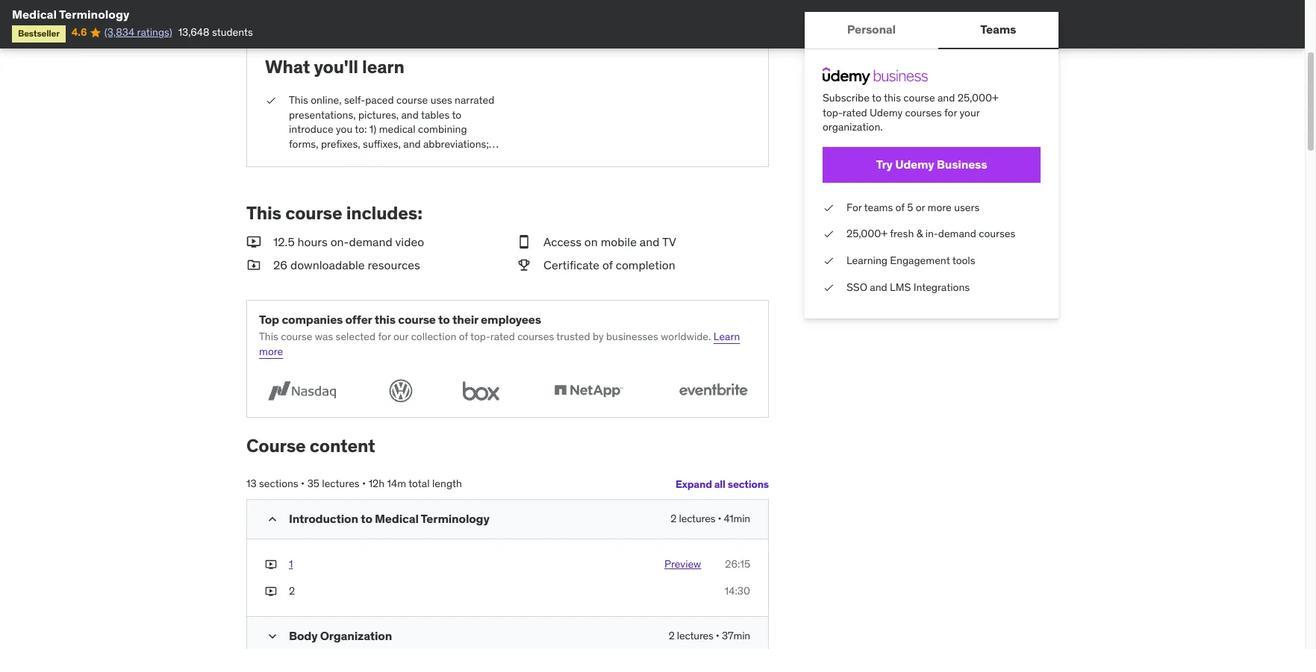 Task type: describe. For each thing, give the bounding box(es) containing it.
nasdaq image
[[259, 377, 345, 406]]

tools
[[952, 254, 975, 267]]

course up our
[[398, 312, 436, 327]]

access
[[543, 235, 582, 249]]

sections inside dropdown button
[[728, 478, 769, 491]]

course down companies
[[281, 330, 312, 343]]

13,648 students
[[178, 26, 253, 39]]

medical terminology
[[12, 7, 129, 22]]

top‑rated
[[823, 106, 867, 119]]

1 vertical spatial terminology
[[421, 511, 490, 526]]

4.6
[[71, 26, 87, 39]]

course content
[[246, 435, 375, 458]]

sso
[[847, 280, 867, 294]]

users
[[954, 201, 980, 214]]

or
[[916, 201, 925, 214]]

0 horizontal spatial this
[[375, 312, 396, 327]]

0 horizontal spatial demand
[[349, 235, 392, 249]]

on-
[[330, 235, 349, 249]]

try
[[876, 157, 893, 172]]

small image left body
[[265, 630, 280, 644]]

2 horizontal spatial of
[[896, 201, 905, 214]]

learn more
[[259, 330, 740, 358]]

bestseller
[[18, 28, 60, 39]]

organization.
[[823, 120, 883, 134]]

try udemy business
[[876, 157, 987, 172]]

to for medical
[[361, 511, 372, 526]]

expand all sections
[[676, 478, 769, 491]]

xsmall image for 25,000+
[[823, 227, 835, 242]]

this course was selected for our collection of top-rated courses trusted by businesses worldwide.
[[259, 330, 711, 343]]

this for this course was selected for our collection of top-rated courses trusted by businesses worldwide.
[[259, 330, 278, 343]]

businesses
[[606, 330, 658, 343]]

13 sections • 35 lectures • 12h 14m total length
[[246, 477, 462, 491]]

small image left 'introduction'
[[265, 512, 280, 527]]

downloadable
[[290, 257, 365, 272]]

small image for 12.5
[[246, 234, 261, 250]]

what
[[265, 55, 310, 78]]

in-
[[925, 227, 938, 241]]

lms
[[890, 280, 911, 294]]

for
[[847, 201, 862, 214]]

tab list containing personal
[[805, 12, 1059, 49]]

includes:
[[346, 202, 422, 225]]

preview
[[664, 558, 701, 571]]

12.5
[[273, 235, 295, 249]]

your
[[960, 106, 980, 119]]

xsmall image for sso
[[823, 280, 835, 295]]

fresh
[[890, 227, 914, 241]]

top companies offer this course to their employees
[[259, 312, 541, 327]]

ratings)
[[137, 26, 172, 39]]

1 vertical spatial udemy
[[895, 157, 934, 172]]

0 horizontal spatial courses
[[517, 330, 554, 343]]

integrations
[[914, 280, 970, 294]]

students
[[212, 26, 253, 39]]

2 horizontal spatial courses
[[979, 227, 1016, 241]]

personal button
[[805, 12, 938, 48]]

try udemy business link
[[823, 147, 1041, 183]]

&
[[916, 227, 923, 241]]

udemy inside subscribe to this course and 25,000+ top‑rated udemy courses for your organization.
[[870, 106, 903, 119]]

12h 14m
[[369, 477, 406, 491]]

this course includes:
[[246, 202, 422, 225]]

eventbrite image
[[670, 377, 756, 406]]

offer
[[345, 312, 372, 327]]

companies
[[282, 312, 343, 327]]

box image
[[456, 377, 506, 406]]

tv
[[662, 235, 676, 249]]

0 vertical spatial medical
[[12, 7, 57, 22]]

this inside subscribe to this course and 25,000+ top‑rated udemy courses for your organization.
[[884, 91, 901, 105]]

all
[[714, 478, 726, 491]]

body
[[289, 629, 318, 644]]

on
[[584, 235, 598, 249]]

teams
[[864, 201, 893, 214]]

netapp image
[[545, 377, 631, 406]]

26 downloadable resources
[[273, 257, 420, 272]]

learn more link
[[259, 330, 740, 358]]

26
[[273, 257, 287, 272]]

13
[[246, 477, 257, 491]]

2 vertical spatial and
[[870, 280, 887, 294]]

what you'll learn
[[265, 55, 405, 78]]

to for this
[[872, 91, 882, 105]]

teams
[[980, 22, 1016, 37]]

collection
[[411, 330, 456, 343]]

employees
[[481, 312, 541, 327]]

1 button
[[289, 558, 293, 572]]

rated
[[490, 330, 515, 343]]

25,000+ fresh & in-demand courses
[[847, 227, 1016, 241]]

top-
[[470, 330, 490, 343]]

our
[[393, 330, 409, 343]]

(3,834
[[104, 26, 134, 39]]

1 horizontal spatial medical
[[375, 511, 419, 526]]

lectures for organization
[[677, 630, 713, 643]]



Task type: locate. For each thing, give the bounding box(es) containing it.
1 horizontal spatial and
[[870, 280, 887, 294]]

udemy up organization.
[[870, 106, 903, 119]]

this for this course includes:
[[246, 202, 281, 225]]

2 lectures • 41min
[[671, 512, 750, 526]]

learning
[[847, 254, 888, 267]]

medical down 12h 14m
[[375, 511, 419, 526]]

for inside subscribe to this course and 25,000+ top‑rated udemy courses for your organization.
[[944, 106, 957, 119]]

1 vertical spatial of
[[602, 257, 613, 272]]

teams button
[[938, 12, 1059, 48]]

• left 12h 14m
[[362, 477, 366, 491]]

total
[[409, 477, 430, 491]]

1 horizontal spatial for
[[944, 106, 957, 119]]

13,648
[[178, 26, 209, 39]]

terminology down length
[[421, 511, 490, 526]]

sections right all
[[728, 478, 769, 491]]

0 vertical spatial terminology
[[59, 7, 129, 22]]

courses inside subscribe to this course and 25,000+ top‑rated udemy courses for your organization.
[[905, 106, 942, 119]]

0 vertical spatial this
[[246, 202, 281, 225]]

lectures down expand
[[679, 512, 715, 526]]

1 horizontal spatial of
[[602, 257, 613, 272]]

• left 41min
[[718, 512, 722, 526]]

2 vertical spatial to
[[361, 511, 372, 526]]

certificate of completion
[[543, 257, 675, 272]]

course
[[246, 435, 306, 458]]

2 vertical spatial lectures
[[677, 630, 713, 643]]

you'll
[[314, 55, 358, 78]]

udemy
[[870, 106, 903, 119], [895, 157, 934, 172]]

hours
[[298, 235, 328, 249]]

25,000+
[[958, 91, 999, 105], [847, 227, 888, 241]]

0 horizontal spatial 25,000+
[[847, 227, 888, 241]]

0 horizontal spatial medical
[[12, 7, 57, 22]]

0 horizontal spatial sections
[[259, 477, 298, 491]]

terminology
[[59, 7, 129, 22], [421, 511, 490, 526]]

(3,834 ratings)
[[104, 26, 172, 39]]

was
[[315, 330, 333, 343]]

25,000+ up your
[[958, 91, 999, 105]]

course
[[904, 91, 935, 105], [285, 202, 342, 225], [398, 312, 436, 327], [281, 330, 312, 343]]

subscribe
[[823, 91, 870, 105]]

0 vertical spatial 25,000+
[[958, 91, 999, 105]]

more
[[928, 201, 952, 214], [259, 345, 283, 358]]

0 vertical spatial xsmall image
[[265, 93, 277, 108]]

introduction to medical terminology
[[289, 511, 490, 526]]

of left the 5
[[896, 201, 905, 214]]

this down top
[[259, 330, 278, 343]]

1 sections from the left
[[259, 477, 298, 491]]

small image
[[517, 234, 532, 250]]

terminology up 4.6
[[59, 7, 129, 22]]

xsmall image left fresh
[[823, 227, 835, 242]]

more down top
[[259, 345, 283, 358]]

worldwide.
[[661, 330, 711, 343]]

this
[[246, 202, 281, 225], [259, 330, 278, 343]]

25,000+ inside subscribe to this course and 25,000+ top‑rated udemy courses for your organization.
[[958, 91, 999, 105]]

1 vertical spatial lectures
[[679, 512, 715, 526]]

sso and lms integrations
[[847, 280, 970, 294]]

0 vertical spatial for
[[944, 106, 957, 119]]

1 horizontal spatial sections
[[728, 478, 769, 491]]

of left top-
[[459, 330, 468, 343]]

demand
[[938, 227, 976, 241], [349, 235, 392, 249]]

• for 13 sections • 35 lectures • 12h 14m total length
[[301, 477, 305, 491]]

completion
[[616, 257, 675, 272]]

lectures for to
[[679, 512, 715, 526]]

this
[[884, 91, 901, 105], [375, 312, 396, 327]]

small image down small icon
[[517, 256, 532, 273]]

1 vertical spatial medical
[[375, 511, 419, 526]]

xsmall image down what
[[265, 93, 277, 108]]

to down udemy business image
[[872, 91, 882, 105]]

1 vertical spatial more
[[259, 345, 283, 358]]

25,000+ up the learning
[[847, 227, 888, 241]]

0 vertical spatial more
[[928, 201, 952, 214]]

course inside subscribe to this course and 25,000+ top‑rated udemy courses for your organization.
[[904, 91, 935, 105]]

resources
[[368, 257, 420, 272]]

lectures
[[322, 477, 360, 491], [679, 512, 715, 526], [677, 630, 713, 643]]

1 vertical spatial this
[[259, 330, 278, 343]]

mobile
[[601, 235, 637, 249]]

demand up tools on the top right
[[938, 227, 976, 241]]

2 lectures • 37min
[[669, 630, 750, 643]]

41min
[[724, 512, 750, 526]]

• for 2 lectures • 41min
[[718, 512, 722, 526]]

2 vertical spatial 2
[[669, 630, 675, 643]]

12.5 hours on-demand video
[[273, 235, 424, 249]]

0 horizontal spatial and
[[640, 235, 660, 249]]

1 vertical spatial 25,000+
[[847, 227, 888, 241]]

0 vertical spatial 2
[[671, 512, 677, 526]]

0 horizontal spatial for
[[378, 330, 391, 343]]

course down udemy business image
[[904, 91, 935, 105]]

0 vertical spatial lectures
[[322, 477, 360, 491]]

length
[[432, 477, 462, 491]]

by
[[593, 330, 604, 343]]

xsmall image left sso
[[823, 280, 835, 295]]

2 vertical spatial of
[[459, 330, 468, 343]]

2 vertical spatial courses
[[517, 330, 554, 343]]

medical
[[12, 7, 57, 22], [375, 511, 419, 526]]

more right or
[[928, 201, 952, 214]]

this up 12.5
[[246, 202, 281, 225]]

for left our
[[378, 330, 391, 343]]

this down udemy business image
[[884, 91, 901, 105]]

2 down expand
[[671, 512, 677, 526]]

1
[[289, 558, 293, 571]]

1 vertical spatial and
[[640, 235, 660, 249]]

14:30
[[725, 584, 750, 598]]

sections right 13
[[259, 477, 298, 491]]

2 horizontal spatial and
[[938, 91, 955, 105]]

learning engagement tools
[[847, 254, 975, 267]]

0 horizontal spatial to
[[361, 511, 372, 526]]

1 vertical spatial for
[[378, 330, 391, 343]]

courses down users
[[979, 227, 1016, 241]]

more inside learn more
[[259, 345, 283, 358]]

courses
[[905, 106, 942, 119], [979, 227, 1016, 241], [517, 330, 554, 343]]

courses left your
[[905, 106, 942, 119]]

and right sso
[[870, 280, 887, 294]]

small image left 26
[[246, 256, 261, 273]]

0 vertical spatial courses
[[905, 106, 942, 119]]

1 horizontal spatial terminology
[[421, 511, 490, 526]]

top
[[259, 312, 279, 327]]

small image
[[246, 234, 261, 250], [246, 256, 261, 273], [517, 256, 532, 273], [265, 512, 280, 527], [265, 630, 280, 644]]

and left tv
[[640, 235, 660, 249]]

small image for 26
[[246, 256, 261, 273]]

this up our
[[375, 312, 396, 327]]

for left your
[[944, 106, 957, 119]]

lectures right 35
[[322, 477, 360, 491]]

1 horizontal spatial more
[[928, 201, 952, 214]]

2 horizontal spatial to
[[872, 91, 882, 105]]

0 horizontal spatial of
[[459, 330, 468, 343]]

access on mobile and tv
[[543, 235, 676, 249]]

of down access on mobile and tv
[[602, 257, 613, 272]]

expand all sections button
[[676, 470, 769, 499]]

• left 35
[[301, 477, 305, 491]]

and up try udemy business at right
[[938, 91, 955, 105]]

small image for certificate
[[517, 256, 532, 273]]

0 vertical spatial this
[[884, 91, 901, 105]]

1 horizontal spatial courses
[[905, 106, 942, 119]]

to inside subscribe to this course and 25,000+ top‑rated udemy courses for your organization.
[[872, 91, 882, 105]]

to up the collection
[[438, 312, 450, 327]]

to down 13 sections • 35 lectures • 12h 14m total length
[[361, 511, 372, 526]]

engagement
[[890, 254, 950, 267]]

small image left 12.5
[[246, 234, 261, 250]]

1 horizontal spatial to
[[438, 312, 450, 327]]

1 horizontal spatial this
[[884, 91, 901, 105]]

1 vertical spatial courses
[[979, 227, 1016, 241]]

video
[[395, 235, 424, 249]]

1 horizontal spatial demand
[[938, 227, 976, 241]]

37min
[[722, 630, 750, 643]]

2 down 1 button
[[289, 584, 295, 598]]

1 horizontal spatial 25,000+
[[958, 91, 999, 105]]

demand down includes:
[[349, 235, 392, 249]]

udemy business image
[[823, 67, 928, 85]]

their
[[452, 312, 478, 327]]

personal
[[847, 22, 896, 37]]

0 vertical spatial of
[[896, 201, 905, 214]]

content
[[310, 435, 375, 458]]

1 vertical spatial xsmall image
[[823, 227, 835, 242]]

subscribe to this course and 25,000+ top‑rated udemy courses for your organization.
[[823, 91, 999, 134]]

35
[[307, 477, 319, 491]]

1 vertical spatial this
[[375, 312, 396, 327]]

selected
[[336, 330, 376, 343]]

course up "hours"
[[285, 202, 342, 225]]

2 for body organization
[[669, 630, 675, 643]]

0 vertical spatial udemy
[[870, 106, 903, 119]]

• for 2 lectures • 37min
[[716, 630, 720, 643]]

and inside subscribe to this course and 25,000+ top‑rated udemy courses for your organization.
[[938, 91, 955, 105]]

introduction
[[289, 511, 358, 526]]

for teams of 5 or more users
[[847, 201, 980, 214]]

for
[[944, 106, 957, 119], [378, 330, 391, 343]]

courses down employees
[[517, 330, 554, 343]]

26:15
[[725, 558, 750, 571]]

organization
[[320, 629, 392, 644]]

0 vertical spatial to
[[872, 91, 882, 105]]

learn
[[362, 55, 405, 78]]

2
[[671, 512, 677, 526], [289, 584, 295, 598], [669, 630, 675, 643]]

lectures left 37min
[[677, 630, 713, 643]]

volkswagen image
[[384, 377, 417, 406]]

xsmall image
[[265, 93, 277, 108], [823, 227, 835, 242], [823, 280, 835, 295]]

0 horizontal spatial more
[[259, 345, 283, 358]]

1 vertical spatial to
[[438, 312, 450, 327]]

2 sections from the left
[[728, 478, 769, 491]]

2 vertical spatial xsmall image
[[823, 280, 835, 295]]

0 vertical spatial and
[[938, 91, 955, 105]]

5
[[907, 201, 913, 214]]

2 for introduction to medical terminology
[[671, 512, 677, 526]]

udemy right try
[[895, 157, 934, 172]]

medical up bestseller
[[12, 7, 57, 22]]

tab list
[[805, 12, 1059, 49]]

sections
[[259, 477, 298, 491], [728, 478, 769, 491]]

xsmall image
[[823, 201, 835, 215], [823, 254, 835, 268], [265, 558, 277, 572], [265, 584, 277, 599]]

2 left 37min
[[669, 630, 675, 643]]

body organization
[[289, 629, 392, 644]]

• left 37min
[[716, 630, 720, 643]]

trusted
[[556, 330, 590, 343]]

to
[[872, 91, 882, 105], [438, 312, 450, 327], [361, 511, 372, 526]]

1 vertical spatial 2
[[289, 584, 295, 598]]

0 horizontal spatial terminology
[[59, 7, 129, 22]]



Task type: vqa. For each thing, say whether or not it's contained in the screenshot.
Expand
yes



